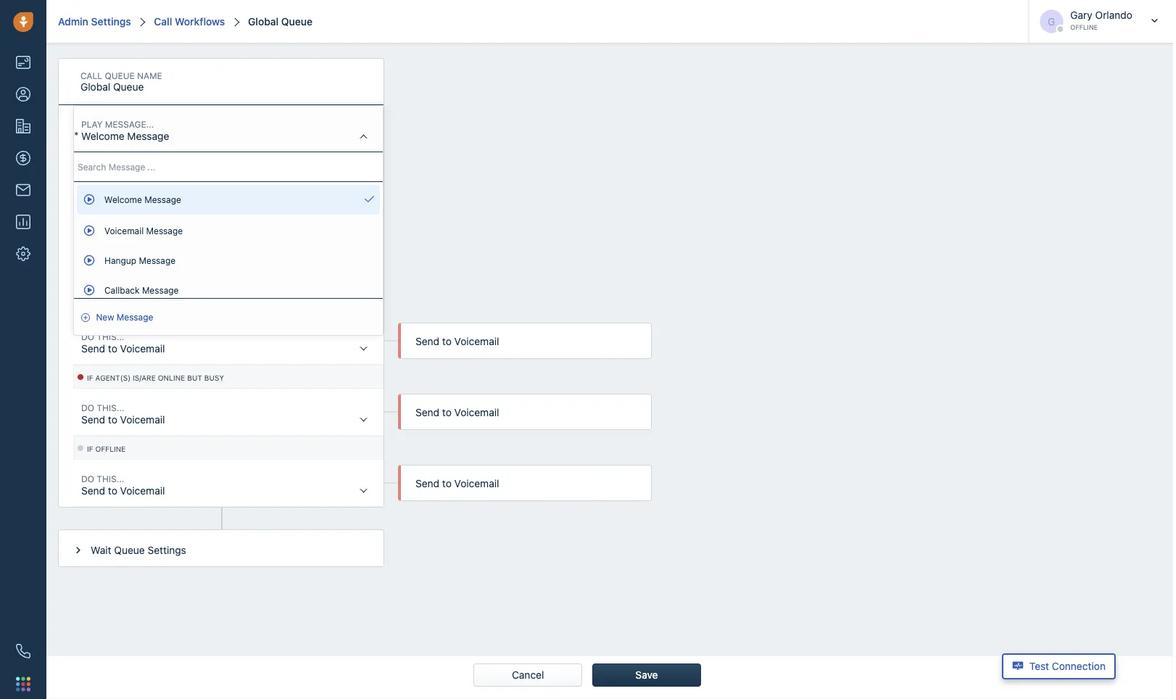 Task type: locate. For each thing, give the bounding box(es) containing it.
if offline
[[87, 445, 126, 453]]

1 but from the top
[[187, 303, 202, 311]]

0 horizontal spatial settings
[[91, 15, 131, 27]]

message up hangup message
[[146, 225, 183, 236]]

phone image
[[16, 644, 30, 659]]

agent(s)
[[95, 303, 131, 311], [95, 374, 131, 382]]

if agent(s)  is/are online but busy
[[87, 374, 224, 382]]

2 but from the top
[[187, 374, 202, 382]]

send to voicemail button
[[74, 318, 383, 365], [74, 390, 383, 436], [74, 461, 383, 507]]

1 agent(s) from the top
[[95, 303, 131, 311]]

queue for global
[[281, 15, 313, 27]]

Search Message ... search field
[[74, 152, 383, 181]]

is/are down new message
[[133, 374, 156, 382]]

4 option from the top
[[77, 277, 380, 303]]

freshworks switcher image
[[16, 677, 30, 692]]

message for second option from the bottom of the page
[[139, 255, 176, 265]]

0 vertical spatial online
[[158, 303, 185, 311]]

welcome message inside welcome message dropdown button
[[81, 130, 169, 142]]

welcome message button
[[74, 106, 383, 152]]

0 vertical spatial but
[[187, 303, 202, 311]]

1 if from the top
[[87, 303, 93, 311]]

1 vertical spatial is/are
[[133, 374, 156, 382]]

play up hangup
[[101, 225, 118, 236]]

4 play from the top
[[101, 285, 118, 295]]

voicemail
[[104, 225, 144, 236], [455, 336, 499, 348], [120, 342, 165, 354], [455, 407, 499, 419], [120, 414, 165, 426], [455, 478, 499, 490], [120, 485, 165, 497]]

0 vertical spatial agent(s)
[[95, 303, 131, 311]]

0 vertical spatial welcome message
[[81, 130, 169, 142]]

all agents button
[[81, 153, 383, 200]]

welcome inside welcome message dropdown button
[[81, 130, 125, 142]]

all
[[110, 177, 122, 189], [116, 224, 128, 236]]

agent(s) down new
[[95, 374, 131, 382]]

1 vertical spatial but
[[187, 374, 202, 382]]

1 vertical spatial agent(s)
[[95, 374, 131, 382]]

g
[[1048, 15, 1056, 27]]

3 play from the top
[[101, 255, 118, 265]]

all right calling
[[116, 224, 128, 236]]

welcome inside option
[[104, 195, 142, 205]]

agent(s) up new
[[95, 303, 131, 311]]

play up callback on the left top of the page
[[101, 255, 118, 265]]

but left busy
[[187, 374, 202, 382]]

is/are
[[133, 303, 156, 311], [133, 374, 156, 382]]

1 vertical spatial all
[[116, 224, 128, 236]]

but
[[187, 303, 202, 311], [187, 374, 202, 382]]

play for callback
[[101, 285, 118, 295]]

2 vertical spatial send to voicemail button
[[74, 461, 383, 507]]

add circle image
[[81, 313, 94, 324]]

2 send to voicemail button from the top
[[74, 390, 383, 436]]

queue right wait
[[114, 544, 145, 556]]

wait
[[91, 544, 111, 556]]

queue right global at left top
[[281, 15, 313, 27]]

0 vertical spatial all
[[110, 177, 122, 189]]

welcome message
[[81, 130, 169, 142], [104, 195, 181, 205]]

1 vertical spatial if
[[87, 374, 93, 382]]

settings
[[91, 15, 131, 27], [148, 544, 186, 556]]

2 vertical spatial if
[[87, 445, 93, 453]]

send
[[416, 336, 440, 348], [81, 342, 105, 354], [416, 407, 440, 419], [81, 414, 105, 426], [416, 478, 440, 490], [81, 485, 105, 497]]

None field
[[73, 69, 325, 104], [73, 258, 384, 293], [73, 69, 325, 104], [73, 258, 384, 293]]

0 vertical spatial settings
[[91, 15, 131, 27]]

play for hangup
[[101, 255, 118, 265]]

1 online from the top
[[158, 303, 185, 311]]

phone element
[[9, 637, 38, 666]]

0 horizontal spatial *
[[74, 130, 79, 141]]

welcome
[[81, 130, 125, 142], [104, 195, 142, 205]]

play
[[101, 195, 118, 205], [101, 225, 118, 236], [101, 255, 118, 265], [101, 285, 118, 295]]

message up "all agents"
[[127, 130, 169, 142]]

voicemail message
[[104, 225, 183, 236]]

offline
[[95, 445, 126, 453]]

welcome down "all agents"
[[104, 195, 142, 205]]

1 horizontal spatial queue
[[281, 15, 313, 27]]

if up add circle image
[[87, 303, 93, 311]]

simultaneously
[[166, 224, 237, 236]]

hangup message
[[104, 255, 176, 265]]

1 play from the top
[[101, 195, 118, 205]]

settings right admin at the left top
[[91, 15, 131, 27]]

0 vertical spatial send to voicemail button
[[74, 318, 383, 365]]

0 vertical spatial *
[[74, 130, 79, 141]]

welcome up group image
[[81, 130, 125, 142]]

agents
[[125, 177, 157, 189], [130, 224, 163, 236]]

1 option from the top
[[77, 185, 380, 214]]

option
[[77, 185, 380, 214], [77, 217, 380, 244], [77, 247, 380, 274], [77, 277, 380, 303]]

cancel
[[512, 669, 544, 681]]

call
[[154, 15, 172, 27]]

callback message
[[104, 285, 179, 295]]

calling all agents simultaneously
[[81, 224, 237, 236]]

0 vertical spatial if
[[87, 303, 93, 311]]

send to voicemail
[[416, 336, 499, 348], [81, 342, 165, 354], [416, 407, 499, 419], [81, 414, 165, 426], [416, 478, 499, 490], [81, 485, 165, 497]]

1 is/are from the top
[[133, 303, 156, 311]]

2 is/are from the top
[[133, 374, 156, 382]]

3 if from the top
[[87, 445, 93, 453]]

0 horizontal spatial queue
[[114, 544, 145, 556]]

message for first option from the top
[[145, 195, 181, 205]]

2 online from the top
[[158, 374, 185, 382]]

queue
[[281, 15, 313, 27], [114, 544, 145, 556]]

welcome message down "all agents"
[[104, 195, 181, 205]]

wait queue settings
[[91, 544, 186, 556]]

calling
[[81, 224, 113, 236]]

*
[[74, 130, 79, 141], [81, 177, 86, 189]]

2 if from the top
[[87, 374, 93, 382]]

if down add circle image
[[87, 374, 93, 382]]

message up "if agent(s) is/are online but not answering"
[[142, 285, 179, 295]]

if
[[87, 303, 93, 311], [87, 374, 93, 382], [87, 445, 93, 453]]

1 vertical spatial welcome message
[[104, 195, 181, 205]]

message up calling all agents simultaneously
[[145, 195, 181, 205]]

if for if agent(s) is/are online but not answering
[[87, 303, 93, 311]]

to
[[442, 336, 452, 348], [108, 342, 117, 354], [442, 407, 452, 419], [108, 414, 117, 426], [442, 478, 452, 490], [108, 485, 117, 497]]

1 vertical spatial online
[[158, 374, 185, 382]]

play for welcome
[[101, 195, 118, 205]]

but left the not
[[187, 303, 202, 311]]

call workflows
[[154, 15, 225, 27]]

if left offline
[[87, 445, 93, 453]]

2 play from the top
[[101, 225, 118, 236]]

agents right group image
[[125, 177, 157, 189]]

0 vertical spatial queue
[[281, 15, 313, 27]]

workflows
[[175, 15, 225, 27]]

1 vertical spatial queue
[[114, 544, 145, 556]]

agents up hangup message
[[130, 224, 163, 236]]

save
[[636, 669, 658, 681]]

welcome message up "all agents"
[[81, 130, 169, 142]]

all agents
[[110, 177, 157, 189]]

agent(s) for if agent(s)  is/are online but busy
[[95, 374, 131, 382]]

1 vertical spatial *
[[81, 177, 86, 189]]

test connection
[[1030, 661, 1106, 673]]

0 vertical spatial is/are
[[133, 303, 156, 311]]

is/are for if agent(s)  is/are online but busy
[[133, 374, 156, 382]]

1 vertical spatial agents
[[130, 224, 163, 236]]

connection
[[1053, 661, 1106, 673]]

online
[[158, 303, 185, 311], [158, 374, 185, 382]]

1 vertical spatial send to voicemail button
[[74, 390, 383, 436]]

online down callback message
[[158, 303, 185, 311]]

play down group image
[[101, 195, 118, 205]]

settings right wait
[[148, 544, 186, 556]]

is/are down callback message
[[133, 303, 156, 311]]

play up new
[[101, 285, 118, 295]]

0 vertical spatial agents
[[125, 177, 157, 189]]

1 vertical spatial settings
[[148, 544, 186, 556]]

message down calling all agents simultaneously
[[139, 255, 176, 265]]

0 vertical spatial welcome
[[81, 130, 125, 142]]

online left busy
[[158, 374, 185, 382]]

1 vertical spatial welcome
[[104, 195, 142, 205]]

2 agent(s) from the top
[[95, 374, 131, 382]]

message
[[127, 130, 169, 142], [145, 195, 181, 205], [146, 225, 183, 236], [139, 255, 176, 265], [142, 285, 179, 295], [117, 312, 153, 322]]

all right group image
[[110, 177, 122, 189]]



Task type: vqa. For each thing, say whether or not it's contained in the screenshot.
Global
yes



Task type: describe. For each thing, give the bounding box(es) containing it.
admin settings link
[[58, 15, 131, 27]]

answering
[[222, 303, 267, 311]]

admin settings
[[58, 15, 131, 27]]

orlando
[[1096, 9, 1133, 21]]

new
[[96, 312, 114, 322]]

2 option from the top
[[77, 217, 380, 244]]

is/are for if agent(s) is/are online but not answering
[[133, 303, 156, 311]]

welcome message inside option
[[104, 195, 181, 205]]

if for if agent(s)  is/are online but busy
[[87, 374, 93, 382]]

1 horizontal spatial settings
[[148, 544, 186, 556]]

message for 2nd option from the top
[[146, 225, 183, 236]]

1 send to voicemail button from the top
[[74, 318, 383, 365]]

message down callback message
[[117, 312, 153, 322]]

3 option from the top
[[77, 247, 380, 274]]

if agent(s) is/are online but not answering
[[87, 303, 267, 311]]

callback
[[104, 285, 140, 295]]

play for voicemail
[[101, 225, 118, 236]]

global
[[248, 15, 279, 27]]

call workflows link
[[151, 15, 225, 27]]

admin
[[58, 15, 88, 27]]

tick image
[[365, 191, 374, 208]]

busy
[[204, 374, 224, 382]]

offline
[[1071, 24, 1099, 31]]

all inside button
[[110, 177, 122, 189]]

3 send to voicemail button from the top
[[74, 461, 383, 507]]

message inside dropdown button
[[127, 130, 169, 142]]

voicemail inside option
[[104, 225, 144, 236]]

hangup
[[104, 255, 137, 265]]

message for first option from the bottom
[[142, 285, 179, 295]]

cancel link
[[503, 664, 553, 687]]

agents inside button
[[125, 177, 157, 189]]

queue for wait
[[114, 544, 145, 556]]

1 horizontal spatial *
[[81, 177, 86, 189]]

test
[[1030, 661, 1050, 673]]

new message
[[96, 312, 153, 322]]

but for not
[[187, 303, 202, 311]]

online for not
[[158, 303, 185, 311]]

gary orlando offline
[[1071, 9, 1133, 31]]

group image
[[89, 176, 104, 192]]

agent(s) for if agent(s) is/are online but not answering
[[95, 303, 131, 311]]

global queue
[[248, 15, 313, 27]]

online for busy
[[158, 374, 185, 382]]

but for busy
[[187, 374, 202, 382]]

gary
[[1071, 9, 1093, 21]]

not
[[204, 303, 220, 311]]



